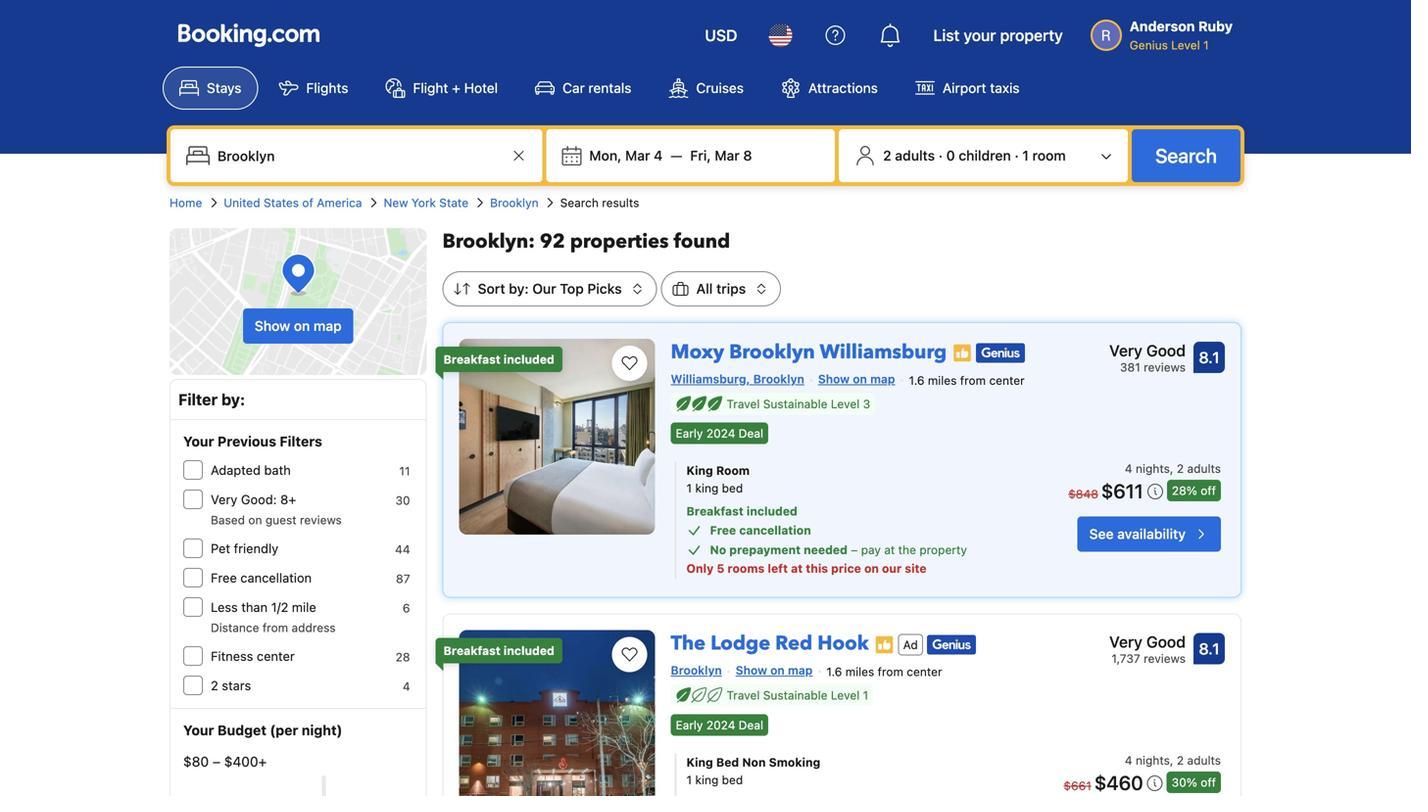 Task type: locate. For each thing, give the bounding box(es) containing it.
airport taxis
[[943, 80, 1020, 96]]

0 vertical spatial 2024
[[707, 427, 736, 441]]

scored 8.1 element
[[1194, 342, 1225, 373], [1194, 634, 1225, 665]]

mar left the 8
[[715, 148, 740, 164]]

0 vertical spatial 1.6 miles from center
[[909, 374, 1025, 387]]

needed
[[804, 544, 848, 557]]

king bed non smoking link
[[687, 754, 1018, 772]]

1 vertical spatial cancellation
[[240, 571, 312, 586]]

4 down 28
[[403, 680, 410, 694]]

2 , from the top
[[1170, 754, 1174, 768]]

2 4 nights , 2 adults from the top
[[1125, 754, 1221, 768]]

very
[[1110, 342, 1143, 360], [211, 493, 238, 507], [1110, 633, 1143, 652]]

1 vertical spatial king
[[687, 756, 713, 770]]

united states of america
[[224, 196, 362, 210]]

show on map inside button
[[255, 318, 342, 334]]

from for moxy brooklyn williamsburg
[[960, 374, 986, 387]]

this property is part of our preferred partner program. it's committed to providing excellent service and good value. it'll pay us a higher commission if you make a booking. image
[[953, 344, 972, 363], [875, 635, 895, 655]]

4 up $611
[[1125, 462, 1133, 476]]

level left 3
[[831, 397, 860, 411]]

car rentals
[[563, 80, 632, 96]]

scored 8.1 element right very good 381 reviews
[[1194, 342, 1225, 373]]

1.6 miles from center for moxy brooklyn williamsburg
[[909, 374, 1025, 387]]

0 vertical spatial sustainable
[[763, 397, 828, 411]]

miles
[[928, 374, 957, 387], [846, 666, 875, 679]]

the lodge red hook image
[[459, 631, 655, 797]]

breakfast for the
[[444, 645, 501, 658]]

adults left 0
[[895, 148, 935, 164]]

0 horizontal spatial map
[[314, 318, 342, 334]]

very good element for the lodge red hook
[[1110, 631, 1186, 654]]

this
[[806, 562, 828, 576]]

mon, mar 4 button
[[582, 138, 671, 173]]

0 vertical spatial show
[[255, 318, 290, 334]]

1 vertical spatial 1.6 miles from center
[[827, 666, 942, 679]]

reviews for moxy brooklyn williamsburg
[[1144, 361, 1186, 374]]

this property is part of our preferred partner program. it's committed to providing excellent service and good value. it'll pay us a higher commission if you make a booking. image right williamsburg
[[953, 344, 972, 363]]

0 vertical spatial king
[[687, 464, 713, 478]]

2 vertical spatial reviews
[[1144, 652, 1186, 666]]

list your property
[[934, 26, 1063, 45]]

– left pay
[[851, 544, 858, 557]]

previous
[[218, 434, 276, 450]]

1 vertical spatial 4 nights , 2 adults
[[1125, 754, 1221, 768]]

2 vertical spatial show
[[736, 664, 767, 678]]

off right 28% at the bottom
[[1201, 484, 1216, 498]]

nights for $460
[[1136, 754, 1170, 768]]

1 , from the top
[[1170, 462, 1174, 476]]

1 horizontal spatial at
[[884, 544, 895, 557]]

usd
[[705, 26, 738, 45]]

4 up $460
[[1125, 754, 1133, 768]]

good
[[1147, 342, 1186, 360], [1147, 633, 1186, 652]]

very good 1,737 reviews
[[1110, 633, 1186, 666]]

miles down hook at bottom right
[[846, 666, 875, 679]]

breakfast included down 'sort'
[[444, 353, 555, 367]]

1 your from the top
[[183, 434, 214, 450]]

adults inside dropdown button
[[895, 148, 935, 164]]

1 vertical spatial miles
[[846, 666, 875, 679]]

1 horizontal spatial search
[[1156, 144, 1217, 167]]

from
[[960, 374, 986, 387], [263, 621, 288, 635], [878, 666, 904, 679]]

0 vertical spatial map
[[314, 318, 342, 334]]

0 horizontal spatial property
[[920, 544, 967, 557]]

1 horizontal spatial center
[[907, 666, 942, 679]]

1 8.1 from the top
[[1199, 348, 1220, 367]]

1 vertical spatial nights
[[1136, 754, 1170, 768]]

travel down lodge
[[727, 689, 760, 703]]

0 vertical spatial travel
[[727, 397, 760, 411]]

0 vertical spatial free
[[710, 524, 736, 538]]

2 vertical spatial center
[[907, 666, 942, 679]]

level for the lodge red hook
[[831, 689, 860, 703]]

2 scored 8.1 element from the top
[[1194, 634, 1225, 665]]

1 inside 'king bed non smoking 1 king bed'
[[687, 774, 692, 787]]

included for moxy
[[504, 353, 555, 367]]

mar right mon,
[[625, 148, 650, 164]]

2 your from the top
[[183, 723, 214, 739]]

your for your previous filters
[[183, 434, 214, 450]]

1 vertical spatial this property is part of our preferred partner program. it's committed to providing excellent service and good value. it'll pay us a higher commission if you make a booking. image
[[875, 635, 895, 655]]

1.6 miles from center down ad
[[827, 666, 942, 679]]

1 horizontal spatial cancellation
[[739, 524, 811, 538]]

free up 'no'
[[710, 524, 736, 538]]

only 5 rooms left at this price on our site
[[687, 562, 927, 576]]

0 vertical spatial 8.1
[[1199, 348, 1220, 367]]

brooklyn up williamsburg, brooklyn
[[729, 339, 815, 366]]

1 very good element from the top
[[1110, 339, 1186, 363]]

0 vertical spatial center
[[989, 374, 1025, 387]]

level for moxy brooklyn williamsburg
[[831, 397, 860, 411]]

ruby
[[1199, 18, 1233, 34]]

early
[[676, 427, 703, 441], [676, 719, 703, 732]]

1 inside anderson ruby genius level 1
[[1204, 38, 1209, 52]]

1 travel from the top
[[727, 397, 760, 411]]

on inside button
[[294, 318, 310, 334]]

0 vertical spatial your
[[183, 434, 214, 450]]

search inside button
[[1156, 144, 1217, 167]]

2 sustainable from the top
[[763, 689, 828, 703]]

2 vertical spatial very
[[1110, 633, 1143, 652]]

1 king from the top
[[695, 482, 719, 496]]

2 early from the top
[[676, 719, 703, 732]]

breakfast down 'sort'
[[444, 353, 501, 367]]

brooklyn up travel sustainable level 3
[[753, 372, 805, 386]]

reviews right 1,737
[[1144, 652, 1186, 666]]

0 vertical spatial good
[[1147, 342, 1186, 360]]

0 vertical spatial early
[[676, 427, 703, 441]]

1 off from the top
[[1201, 484, 1216, 498]]

8.1
[[1199, 348, 1220, 367], [1199, 640, 1220, 659]]

2 adults · 0 children · 1 room
[[883, 148, 1066, 164]]

genius discounts available at this property. image
[[976, 344, 1025, 363], [976, 344, 1025, 363], [927, 635, 976, 655], [927, 635, 976, 655]]

0 horizontal spatial cancellation
[[240, 571, 312, 586]]

sustainable down red in the right bottom of the page
[[763, 689, 828, 703]]

1 horizontal spatial mar
[[715, 148, 740, 164]]

1 vertical spatial 8.1
[[1199, 640, 1220, 659]]

early up 'king bed non smoking 1 king bed'
[[676, 719, 703, 732]]

2 very good element from the top
[[1110, 631, 1186, 654]]

your previous filters
[[183, 434, 322, 450]]

travel for brooklyn
[[727, 397, 760, 411]]

show on map for the lodge red hook
[[736, 664, 813, 678]]

2 deal from the top
[[739, 719, 764, 732]]

,
[[1170, 462, 1174, 476], [1170, 754, 1174, 768]]

0 horizontal spatial 1.6
[[827, 666, 842, 679]]

1 vertical spatial scored 8.1 element
[[1194, 634, 1225, 665]]

2 horizontal spatial show
[[818, 372, 850, 386]]

early for moxy
[[676, 427, 703, 441]]

1 vertical spatial your
[[183, 723, 214, 739]]

1.6 for williamsburg
[[909, 374, 925, 387]]

king down bed
[[695, 774, 719, 787]]

2 travel from the top
[[727, 689, 760, 703]]

0 vertical spatial early 2024 deal
[[676, 427, 764, 441]]

reviews inside very good 381 reviews
[[1144, 361, 1186, 374]]

1 vertical spatial level
[[831, 397, 860, 411]]

flights link
[[262, 67, 365, 110]]

1 inside 1 king bed breakfast included
[[687, 482, 692, 496]]

reviews inside very good 1,737 reviews
[[1144, 652, 1186, 666]]

8.1 for the lodge red hook
[[1199, 640, 1220, 659]]

the
[[671, 631, 706, 658]]

see availability link
[[1078, 517, 1221, 552]]

1 vertical spatial king
[[695, 774, 719, 787]]

attractions
[[809, 80, 878, 96]]

new
[[384, 196, 408, 210]]

1 good from the top
[[1147, 342, 1186, 360]]

brooklyn link
[[490, 194, 539, 212]]

1 vertical spatial ,
[[1170, 754, 1174, 768]]

1 vertical spatial sustainable
[[763, 689, 828, 703]]

0 vertical spatial level
[[1171, 38, 1200, 52]]

2024 up bed
[[707, 719, 736, 732]]

1 vertical spatial included
[[747, 505, 798, 519]]

reviews for the lodge red hook
[[1144, 652, 1186, 666]]

4 nights , 2 adults up 28% at the bottom
[[1125, 462, 1221, 476]]

0 vertical spatial 1.6
[[909, 374, 925, 387]]

property up site
[[920, 544, 967, 557]]

1 vertical spatial 2024
[[707, 719, 736, 732]]

4 nights , 2 adults for $460
[[1125, 754, 1221, 768]]

2 good from the top
[[1147, 633, 1186, 652]]

1 vertical spatial early
[[676, 719, 703, 732]]

the
[[898, 544, 916, 557]]

2 bed from the top
[[722, 774, 743, 787]]

·
[[939, 148, 943, 164], [1015, 148, 1019, 164]]

– right $80
[[213, 754, 220, 770]]

good inside very good 1,737 reviews
[[1147, 633, 1186, 652]]

king left bed
[[687, 756, 713, 770]]

only
[[687, 562, 714, 576]]

0 vertical spatial breakfast
[[444, 353, 501, 367]]

$611
[[1102, 480, 1144, 503]]

address
[[292, 621, 336, 635]]

this property is part of our preferred partner program. it's committed to providing excellent service and good value. it'll pay us a higher commission if you make a booking. image left ad
[[875, 635, 895, 655]]

0 horizontal spatial miles
[[846, 666, 875, 679]]

$80
[[183, 754, 209, 770]]

this property is part of our preferred partner program. it's committed to providing excellent service and good value. it'll pay us a higher commission if you make a booking. image left ad
[[875, 635, 895, 655]]

the lodge red hook
[[671, 631, 869, 658]]

(per
[[270, 723, 298, 739]]

included
[[504, 353, 555, 367], [747, 505, 798, 519], [504, 645, 555, 658]]

early 2024 deal up bed
[[676, 719, 764, 732]]

0 vertical spatial bed
[[722, 482, 743, 496]]

1,737
[[1112, 652, 1141, 666]]

deal up non
[[739, 719, 764, 732]]

1 scored 8.1 element from the top
[[1194, 342, 1225, 373]]

pet
[[211, 542, 230, 556]]

0 horizontal spatial center
[[257, 649, 295, 664]]

king down king room on the bottom
[[695, 482, 719, 496]]

1 vertical spatial show
[[818, 372, 850, 386]]

1/2
[[271, 600, 288, 615]]

0 vertical spatial very good element
[[1110, 339, 1186, 363]]

breakfast right 28
[[444, 645, 501, 658]]

adults up 30% off
[[1187, 754, 1221, 768]]

0 vertical spatial this property is part of our preferred partner program. it's committed to providing excellent service and good value. it'll pay us a higher commission if you make a booking. image
[[953, 344, 972, 363]]

2 horizontal spatial from
[[960, 374, 986, 387]]

your budget (per night)
[[183, 723, 342, 739]]

top
[[560, 281, 584, 297]]

1 vertical spatial very
[[211, 493, 238, 507]]

bed inside 'king bed non smoking 1 king bed'
[[722, 774, 743, 787]]

search results updated. brooklyn: 92 properties found. element
[[443, 228, 1242, 256]]

early 2024 deal
[[676, 427, 764, 441], [676, 719, 764, 732]]

, up 28% at the bottom
[[1170, 462, 1174, 476]]

king for king room
[[687, 464, 713, 478]]

king for king bed non smoking 1 king bed
[[687, 756, 713, 770]]

breakfast included right 28
[[444, 645, 555, 658]]

8.1 for moxy brooklyn williamsburg
[[1199, 348, 1220, 367]]

than
[[241, 600, 268, 615]]

0 horizontal spatial mar
[[625, 148, 650, 164]]

1 horizontal spatial property
[[1000, 26, 1063, 45]]

very inside very good 1,737 reviews
[[1110, 633, 1143, 652]]

states
[[264, 196, 299, 210]]

2 vertical spatial breakfast
[[444, 645, 501, 658]]

44
[[395, 543, 410, 557]]

america
[[317, 196, 362, 210]]

early 2024 deal up king room on the bottom
[[676, 427, 764, 441]]

sustainable
[[763, 397, 828, 411], [763, 689, 828, 703]]

2 vertical spatial adults
[[1187, 754, 1221, 768]]

1 vertical spatial show on map
[[818, 372, 895, 386]]

nights up $460
[[1136, 754, 1170, 768]]

children
[[959, 148, 1011, 164]]

1 early from the top
[[676, 427, 703, 441]]

very up 381
[[1110, 342, 1143, 360]]

by: right filter
[[221, 391, 245, 409]]

1 vertical spatial bed
[[722, 774, 743, 787]]

flight + hotel
[[413, 80, 498, 96]]

deal up room at right
[[739, 427, 764, 441]]

2 left 0
[[883, 148, 892, 164]]

good inside very good 381 reviews
[[1147, 342, 1186, 360]]

york
[[412, 196, 436, 210]]

1 horizontal spatial 1.6
[[909, 374, 925, 387]]

at right left
[[791, 562, 803, 576]]

flight + hotel link
[[369, 67, 515, 110]]

1.6 miles from center down williamsburg
[[909, 374, 1025, 387]]

1 king from the top
[[687, 464, 713, 478]]

bed down bed
[[722, 774, 743, 787]]

0 horizontal spatial at
[[791, 562, 803, 576]]

very good element
[[1110, 339, 1186, 363], [1110, 631, 1186, 654]]

2 off from the top
[[1201, 776, 1216, 790]]

1 sustainable from the top
[[763, 397, 828, 411]]

reviews right 381
[[1144, 361, 1186, 374]]

1 deal from the top
[[739, 427, 764, 441]]

anderson
[[1130, 18, 1195, 34]]

2 early 2024 deal from the top
[[676, 719, 764, 732]]

0 vertical spatial 4 nights , 2 adults
[[1125, 462, 1221, 476]]

early 2024 deal for lodge
[[676, 719, 764, 732]]

1 vertical spatial by:
[[221, 391, 245, 409]]

level down anderson
[[1171, 38, 1200, 52]]

anderson ruby genius level 1
[[1130, 18, 1233, 52]]

travel down williamsburg, brooklyn
[[727, 397, 760, 411]]

show on map for moxy brooklyn williamsburg
[[818, 372, 895, 386]]

1 vertical spatial good
[[1147, 633, 1186, 652]]

nights up $611
[[1136, 462, 1170, 476]]

rooms
[[728, 562, 765, 576]]

0 vertical spatial deal
[[739, 427, 764, 441]]

reviews right guest
[[300, 514, 342, 527]]

breakfast
[[444, 353, 501, 367], [687, 505, 744, 519], [444, 645, 501, 658]]

28%
[[1172, 484, 1198, 498]]

1.6 down hook at bottom right
[[827, 666, 842, 679]]

0 vertical spatial included
[[504, 353, 555, 367]]

very inside very good 381 reviews
[[1110, 342, 1143, 360]]

1 2024 from the top
[[707, 427, 736, 441]]

8.1 right very good 1,737 reviews
[[1199, 640, 1220, 659]]

search results
[[560, 196, 639, 210]]

attractions link
[[765, 67, 895, 110]]

0 vertical spatial king
[[695, 482, 719, 496]]

1.6 down williamsburg
[[909, 374, 925, 387]]

property right your
[[1000, 26, 1063, 45]]

1 vertical spatial search
[[560, 196, 599, 210]]

free cancellation up less than 1/2 mile
[[211, 571, 312, 586]]

· right children
[[1015, 148, 1019, 164]]

2 vertical spatial from
[[878, 666, 904, 679]]

scored 8.1 element right very good 1,737 reviews
[[1194, 634, 1225, 665]]

from for the lodge red hook
[[878, 666, 904, 679]]

0 vertical spatial reviews
[[1144, 361, 1186, 374]]

very for moxy brooklyn williamsburg
[[1110, 342, 1143, 360]]

king inside 1 king bed breakfast included
[[695, 482, 719, 496]]

good:
[[241, 493, 277, 507]]

moxy brooklyn williamsburg link
[[671, 331, 947, 366]]

4 nights , 2 adults up 30%
[[1125, 754, 1221, 768]]

0 vertical spatial scored 8.1 element
[[1194, 342, 1225, 373]]

this property is part of our preferred partner program. it's committed to providing excellent service and good value. it'll pay us a higher commission if you make a booking. image
[[953, 344, 972, 363], [875, 635, 895, 655]]

1 horizontal spatial free
[[710, 524, 736, 538]]

1 early 2024 deal from the top
[[676, 427, 764, 441]]

miles down williamsburg
[[928, 374, 957, 387]]

4 left —
[[654, 148, 663, 164]]

williamsburg, brooklyn
[[671, 372, 805, 386]]

our
[[882, 562, 902, 576]]

breakfast up 'no'
[[687, 505, 744, 519]]

this property is part of our preferred partner program. it's committed to providing excellent service and good value. it'll pay us a higher commission if you make a booking. image right williamsburg
[[953, 344, 972, 363]]

0 horizontal spatial search
[[560, 196, 599, 210]]

cancellation up prepayment
[[739, 524, 811, 538]]

free cancellation up prepayment
[[710, 524, 811, 538]]

airport taxis link
[[899, 67, 1037, 110]]

1 horizontal spatial ·
[[1015, 148, 1019, 164]]

92
[[540, 228, 565, 255]]

miles for moxy brooklyn williamsburg
[[928, 374, 957, 387]]

1 horizontal spatial from
[[878, 666, 904, 679]]

brooklyn down the
[[671, 664, 722, 678]]

0 horizontal spatial show on map
[[255, 318, 342, 334]]

center for the lodge red hook
[[907, 666, 942, 679]]

2 king from the top
[[687, 756, 713, 770]]

2 · from the left
[[1015, 148, 1019, 164]]

2 vertical spatial map
[[788, 664, 813, 678]]

1 horizontal spatial map
[[788, 664, 813, 678]]

brooklyn: 92 properties found
[[443, 228, 730, 255]]

1 horizontal spatial by:
[[509, 281, 529, 297]]

0 vertical spatial adults
[[895, 148, 935, 164]]

2 vertical spatial level
[[831, 689, 860, 703]]

your down filter
[[183, 434, 214, 450]]

free up less
[[211, 571, 237, 586]]

king inside "link"
[[687, 464, 713, 478]]

1 vertical spatial off
[[1201, 776, 1216, 790]]

our
[[532, 281, 556, 297]]

sort
[[478, 281, 505, 297]]

very up 1,737
[[1110, 633, 1143, 652]]

breakfast included for moxy brooklyn williamsburg
[[444, 353, 555, 367]]

1 breakfast included from the top
[[444, 353, 555, 367]]

0 vertical spatial miles
[[928, 374, 957, 387]]

0 horizontal spatial free cancellation
[[211, 571, 312, 586]]

sustainable down the "moxy brooklyn williamsburg"
[[763, 397, 828, 411]]

· left 0
[[939, 148, 943, 164]]

2 king from the top
[[695, 774, 719, 787]]

king left room at right
[[687, 464, 713, 478]]

0 horizontal spatial by:
[[221, 391, 245, 409]]

center for moxy brooklyn williamsburg
[[989, 374, 1025, 387]]

moxy
[[671, 339, 724, 366]]

2024 up king room on the bottom
[[707, 427, 736, 441]]

2 breakfast included from the top
[[444, 645, 555, 658]]

level down hook at bottom right
[[831, 689, 860, 703]]

2 8.1 from the top
[[1199, 640, 1220, 659]]

off for $611
[[1201, 484, 1216, 498]]

, up 30%
[[1170, 754, 1174, 768]]

included inside 1 king bed breakfast included
[[747, 505, 798, 519]]

28% off
[[1172, 484, 1216, 498]]

by: left the our
[[509, 281, 529, 297]]

brooklyn
[[490, 196, 539, 210], [729, 339, 815, 366], [753, 372, 805, 386], [671, 664, 722, 678]]

early for the
[[676, 719, 703, 732]]

lodge
[[711, 631, 771, 658]]

travel sustainable level 3
[[727, 397, 871, 411]]

off right 30%
[[1201, 776, 1216, 790]]

4 nights , 2 adults for $611
[[1125, 462, 1221, 476]]

1 vertical spatial travel
[[727, 689, 760, 703]]

cancellation up 1/2
[[240, 571, 312, 586]]

1 · from the left
[[939, 148, 943, 164]]

1 vertical spatial early 2024 deal
[[676, 719, 764, 732]]

smoking
[[769, 756, 821, 770]]

2 adults · 0 children · 1 room button
[[847, 137, 1120, 174]]

1 4 nights , 2 adults from the top
[[1125, 462, 1221, 476]]

properties
[[570, 228, 669, 255]]

0 vertical spatial very
[[1110, 342, 1143, 360]]

king inside 'king bed non smoking 1 king bed'
[[687, 756, 713, 770]]

home
[[170, 196, 202, 210]]

1 nights from the top
[[1136, 462, 1170, 476]]

of
[[302, 196, 313, 210]]

genius
[[1130, 38, 1168, 52]]

2 2024 from the top
[[707, 719, 736, 732]]

very up 'based'
[[211, 493, 238, 507]]

map inside button
[[314, 318, 342, 334]]

deal for brooklyn
[[739, 427, 764, 441]]

1 bed from the top
[[722, 482, 743, 496]]

sustainable for williamsburg
[[763, 397, 828, 411]]

center
[[989, 374, 1025, 387], [257, 649, 295, 664], [907, 666, 942, 679]]

2 nights from the top
[[1136, 754, 1170, 768]]

your up $80
[[183, 723, 214, 739]]

at left "the"
[[884, 544, 895, 557]]

adults up 28% off
[[1187, 462, 1221, 476]]

travel
[[727, 397, 760, 411], [727, 689, 760, 703]]

2 vertical spatial included
[[504, 645, 555, 658]]

0 vertical spatial off
[[1201, 484, 1216, 498]]

8.1 right very good 381 reviews
[[1199, 348, 1220, 367]]

bed
[[716, 756, 739, 770]]

early up king room on the bottom
[[676, 427, 703, 441]]

bed down room at right
[[722, 482, 743, 496]]



Task type: vqa. For each thing, say whether or not it's contained in the screenshot.


Task type: describe. For each thing, give the bounding box(es) containing it.
very good element for moxy brooklyn williamsburg
[[1110, 339, 1186, 363]]

0
[[947, 148, 955, 164]]

taxis
[[990, 80, 1020, 96]]

united states of america link
[[224, 194, 362, 212]]

no
[[710, 544, 726, 557]]

8+
[[280, 493, 296, 507]]

booking.com image
[[178, 24, 320, 47]]

left
[[768, 562, 788, 576]]

breakfast inside 1 king bed breakfast included
[[687, 505, 744, 519]]

3
[[863, 397, 871, 411]]

distance
[[211, 621, 259, 635]]

show for the lodge red hook
[[736, 664, 767, 678]]

travel sustainable level 1
[[727, 689, 869, 703]]

381
[[1120, 361, 1141, 374]]

2 up 30%
[[1177, 754, 1184, 768]]

bed inside 1 king bed breakfast included
[[722, 482, 743, 496]]

$848
[[1069, 488, 1099, 501]]

cruises link
[[652, 67, 761, 110]]

see
[[1090, 526, 1114, 543]]

red
[[775, 631, 813, 658]]

28
[[396, 651, 410, 665]]

adults for $611
[[1187, 462, 1221, 476]]

sort by: our top picks
[[478, 281, 622, 297]]

1 vertical spatial center
[[257, 649, 295, 664]]

$661
[[1064, 780, 1092, 793]]

budget
[[218, 723, 267, 739]]

scored 8.1 element for the lodge red hook
[[1194, 634, 1225, 665]]

1 vertical spatial free
[[211, 571, 237, 586]]

your
[[964, 26, 996, 45]]

usd button
[[693, 12, 749, 59]]

new york state link
[[384, 194, 469, 212]]

1 horizontal spatial free cancellation
[[710, 524, 811, 538]]

Where are you going? field
[[210, 138, 507, 173]]

search button
[[1132, 129, 1241, 182]]

found
[[674, 228, 730, 255]]

off for $460
[[1201, 776, 1216, 790]]

1 horizontal spatial this property is part of our preferred partner program. it's committed to providing excellent service and good value. it'll pay us a higher commission if you make a booking. image
[[953, 344, 972, 363]]

, for $460
[[1170, 754, 1174, 768]]

car
[[563, 80, 585, 96]]

all trips
[[696, 281, 746, 297]]

non
[[742, 756, 766, 770]]

0 horizontal spatial this property is part of our preferred partner program. it's committed to providing excellent service and good value. it'll pay us a higher commission if you make a booking. image
[[875, 635, 895, 655]]

1 vertical spatial reviews
[[300, 514, 342, 527]]

2 left stars
[[211, 679, 218, 693]]

prepayment
[[730, 544, 801, 557]]

1.6 for red
[[827, 666, 842, 679]]

2 mar from the left
[[715, 148, 740, 164]]

king room
[[687, 464, 750, 478]]

flights
[[306, 80, 348, 96]]

by: for sort
[[509, 281, 529, 297]]

picks
[[588, 281, 622, 297]]

united
[[224, 196, 260, 210]]

brooklyn up brooklyn: at the left of the page
[[490, 196, 539, 210]]

car rentals link
[[519, 67, 648, 110]]

distance from address
[[211, 621, 336, 635]]

the lodge red hook link
[[671, 623, 869, 658]]

1 mar from the left
[[625, 148, 650, 164]]

moxy brooklyn williamsburg image
[[459, 339, 655, 535]]

see availability
[[1090, 526, 1186, 543]]

included for the
[[504, 645, 555, 658]]

very good 381 reviews
[[1110, 342, 1186, 374]]

results
[[602, 196, 639, 210]]

0 vertical spatial cancellation
[[739, 524, 811, 538]]

1 king bed breakfast included
[[687, 482, 798, 519]]

mon, mar 4 — fri, mar 8
[[589, 148, 752, 164]]

stars
[[222, 679, 251, 693]]

0 vertical spatial –
[[851, 544, 858, 557]]

level inside anderson ruby genius level 1
[[1171, 38, 1200, 52]]

very for the lodge red hook
[[1110, 633, 1143, 652]]

ad
[[903, 638, 918, 652]]

less than 1/2 mile
[[211, 600, 316, 615]]

1 vertical spatial at
[[791, 562, 803, 576]]

1 inside dropdown button
[[1023, 148, 1029, 164]]

0 horizontal spatial from
[[263, 621, 288, 635]]

0 horizontal spatial this property is part of our preferred partner program. it's committed to providing excellent service and good value. it'll pay us a higher commission if you make a booking. image
[[875, 635, 895, 655]]

good for moxy brooklyn williamsburg
[[1147, 342, 1186, 360]]

$460
[[1095, 772, 1144, 795]]

good for the lodge red hook
[[1147, 633, 1186, 652]]

travel for lodge
[[727, 689, 760, 703]]

very good: 8+
[[211, 493, 296, 507]]

2 inside dropdown button
[[883, 148, 892, 164]]

—
[[671, 148, 683, 164]]

show inside button
[[255, 318, 290, 334]]

1 vertical spatial property
[[920, 544, 967, 557]]

1 vertical spatial free cancellation
[[211, 571, 312, 586]]

sustainable for red
[[763, 689, 828, 703]]

room
[[716, 464, 750, 478]]

mile
[[292, 600, 316, 615]]

map for the lodge red hook
[[788, 664, 813, 678]]

your account menu anderson ruby genius level 1 element
[[1091, 9, 1241, 54]]

fitness center
[[211, 649, 295, 664]]

search for search results
[[560, 196, 599, 210]]

by: for filter
[[221, 391, 245, 409]]

all
[[696, 281, 713, 297]]

deal for lodge
[[739, 719, 764, 732]]

search for search
[[1156, 144, 1217, 167]]

map for moxy brooklyn williamsburg
[[870, 372, 895, 386]]

2 stars
[[211, 679, 251, 693]]

2024 for lodge
[[707, 719, 736, 732]]

no prepayment needed – pay at the property
[[710, 544, 967, 557]]

airport
[[943, 80, 987, 96]]

2 up 28% at the bottom
[[1177, 462, 1184, 476]]

your for your budget (per night)
[[183, 723, 214, 739]]

king inside 'king bed non smoking 1 king bed'
[[695, 774, 719, 787]]

0 vertical spatial this property is part of our preferred partner program. it's committed to providing excellent service and good value. it'll pay us a higher commission if you make a booking. image
[[953, 344, 972, 363]]

scored 8.1 element for moxy brooklyn williamsburg
[[1194, 342, 1225, 373]]

miles for the lodge red hook
[[846, 666, 875, 679]]

fri,
[[690, 148, 711, 164]]

night)
[[302, 723, 342, 739]]

, for $611
[[1170, 462, 1174, 476]]

moxy brooklyn williamsburg
[[671, 339, 947, 366]]

2024 for brooklyn
[[707, 427, 736, 441]]

+
[[452, 80, 461, 96]]

$80 – $400+
[[183, 754, 267, 770]]

brooklyn:
[[443, 228, 535, 255]]

hook
[[818, 631, 869, 658]]

show for moxy brooklyn williamsburg
[[818, 372, 850, 386]]

less
[[211, 600, 238, 615]]

breakfast for moxy
[[444, 353, 501, 367]]

$400+
[[224, 754, 267, 770]]

early 2024 deal for brooklyn
[[676, 427, 764, 441]]

1.6 miles from center for the lodge red hook
[[827, 666, 942, 679]]

nights for $611
[[1136, 462, 1170, 476]]

rentals
[[589, 80, 632, 96]]

williamsburg
[[820, 339, 947, 366]]

stays
[[207, 80, 242, 96]]

30
[[395, 494, 410, 508]]

breakfast included for the lodge red hook
[[444, 645, 555, 658]]

adults for $460
[[1187, 754, 1221, 768]]

fitness
[[211, 649, 253, 664]]

30% off
[[1172, 776, 1216, 790]]

state
[[439, 196, 469, 210]]

hotel
[[464, 80, 498, 96]]

1 vertical spatial –
[[213, 754, 220, 770]]



